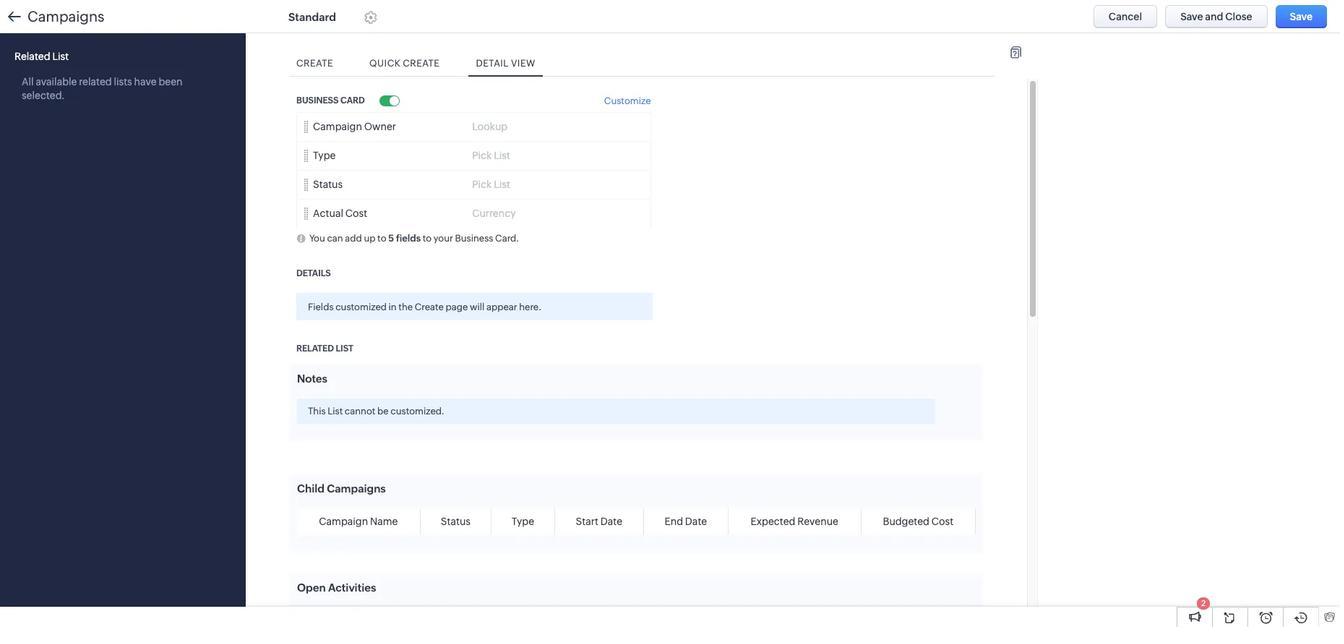 Task type: locate. For each thing, give the bounding box(es) containing it.
campaign down child campaigns
[[319, 515, 368, 527]]

1 horizontal spatial related list
[[297, 344, 354, 354]]

create right quick
[[403, 58, 440, 69]]

fields customized in the create page will appear here.
[[308, 302, 542, 312]]

pick
[[472, 150, 492, 162], [472, 179, 492, 190]]

1 pick list from the top
[[472, 150, 511, 162]]

1 vertical spatial related
[[297, 344, 334, 354]]

status right name
[[441, 515, 471, 527]]

in
[[389, 302, 397, 312]]

1 date from the left
[[601, 515, 623, 527]]

fields
[[308, 302, 334, 312]]

0 horizontal spatial status
[[313, 179, 343, 190]]

1 vertical spatial status
[[441, 515, 471, 527]]

pick list
[[472, 150, 511, 162], [472, 179, 511, 190]]

have
[[134, 76, 157, 88]]

2 to from the left
[[423, 233, 432, 244]]

pick list for status
[[472, 179, 511, 190]]

1 horizontal spatial date
[[685, 515, 707, 527]]

campaigns
[[28, 8, 105, 25], [327, 482, 386, 494]]

the
[[399, 302, 413, 312]]

card
[[341, 95, 365, 106]]

0 vertical spatial pick
[[472, 150, 492, 162]]

this list cannot be customized.
[[308, 406, 445, 417]]

2
[[1202, 599, 1206, 607]]

1 horizontal spatial business
[[455, 233, 494, 244]]

pick up currency at the top left of page
[[472, 179, 492, 190]]

2 pick from the top
[[472, 179, 492, 190]]

0 vertical spatial related list
[[14, 51, 69, 62]]

related list up notes
[[297, 344, 354, 354]]

all available related lists have been selected.
[[22, 76, 183, 101]]

1 vertical spatial business
[[455, 233, 494, 244]]

2 date from the left
[[685, 515, 707, 527]]

end
[[665, 515, 683, 527]]

open
[[297, 581, 326, 594]]

start date
[[576, 515, 623, 527]]

to left 5
[[378, 233, 387, 244]]

customized.
[[391, 406, 445, 417]]

up
[[364, 233, 376, 244]]

available
[[36, 76, 77, 88]]

been
[[159, 76, 183, 88]]

business right your
[[455, 233, 494, 244]]

1 pick from the top
[[472, 150, 492, 162]]

fields
[[396, 233, 421, 244]]

1 vertical spatial related list
[[297, 344, 354, 354]]

list right this
[[328, 406, 343, 417]]

date
[[601, 515, 623, 527], [685, 515, 707, 527]]

0 vertical spatial cost
[[346, 208, 367, 219]]

related
[[14, 51, 50, 62], [297, 344, 334, 354]]

start
[[576, 515, 599, 527]]

child campaigns
[[297, 482, 386, 494]]

actual cost
[[313, 208, 367, 219]]

campaign owner
[[313, 121, 396, 133]]

pick down lookup
[[472, 150, 492, 162]]

your
[[434, 233, 453, 244]]

can
[[327, 233, 343, 244]]

2 pick list from the top
[[472, 179, 511, 190]]

cannot
[[345, 406, 376, 417]]

type
[[313, 150, 336, 162], [512, 515, 535, 527]]

be
[[378, 406, 389, 417]]

campaigns up campaign name
[[327, 482, 386, 494]]

name
[[370, 515, 398, 527]]

0 horizontal spatial cost
[[346, 208, 367, 219]]

0 vertical spatial pick list
[[472, 150, 511, 162]]

appear
[[487, 302, 518, 312]]

1 vertical spatial pick
[[472, 179, 492, 190]]

list down lookup
[[494, 150, 511, 162]]

status up actual
[[313, 179, 343, 190]]

1 horizontal spatial to
[[423, 233, 432, 244]]

1 horizontal spatial cost
[[932, 515, 954, 527]]

cost right budgeted
[[932, 515, 954, 527]]

campaign down business card
[[313, 121, 362, 133]]

business
[[297, 95, 339, 106], [455, 233, 494, 244]]

1 vertical spatial campaign
[[319, 515, 368, 527]]

date right end
[[685, 515, 707, 527]]

1 vertical spatial pick list
[[472, 179, 511, 190]]

0 horizontal spatial related
[[14, 51, 50, 62]]

related up the 'all'
[[14, 51, 50, 62]]

1 horizontal spatial campaigns
[[327, 482, 386, 494]]

expected revenue
[[751, 515, 839, 527]]

1 horizontal spatial type
[[512, 515, 535, 527]]

0 horizontal spatial to
[[378, 233, 387, 244]]

date right start on the left bottom of the page
[[601, 515, 623, 527]]

create
[[297, 58, 333, 69], [403, 58, 440, 69], [415, 302, 444, 312]]

related list up the 'all'
[[14, 51, 69, 62]]

0 horizontal spatial date
[[601, 515, 623, 527]]

list up available
[[52, 51, 69, 62]]

actual
[[313, 208, 343, 219]]

view
[[511, 58, 536, 69]]

date for end date
[[685, 515, 707, 527]]

pick list up currency at the top left of page
[[472, 179, 511, 190]]

pick list for type
[[472, 150, 511, 162]]

related up notes
[[297, 344, 334, 354]]

0 vertical spatial campaign
[[313, 121, 362, 133]]

related list
[[14, 51, 69, 62], [297, 344, 354, 354]]

pick list down lookup
[[472, 150, 511, 162]]

campaign
[[313, 121, 362, 133], [319, 515, 368, 527]]

1 vertical spatial cost
[[932, 515, 954, 527]]

cost up add
[[346, 208, 367, 219]]

campaigns up available
[[28, 8, 105, 25]]

create right the
[[415, 302, 444, 312]]

list
[[52, 51, 69, 62], [494, 150, 511, 162], [494, 179, 511, 190], [336, 344, 354, 354], [328, 406, 343, 417]]

type left start on the left bottom of the page
[[512, 515, 535, 527]]

0 vertical spatial type
[[313, 150, 336, 162]]

business left card
[[297, 95, 339, 106]]

quick create link
[[362, 51, 447, 76]]

open activities
[[297, 581, 376, 594]]

to
[[378, 233, 387, 244], [423, 233, 432, 244]]

1 horizontal spatial related
[[297, 344, 334, 354]]

status for pick list
[[313, 179, 343, 190]]

None button
[[1094, 5, 1158, 28], [1166, 5, 1268, 28], [1276, 5, 1328, 28], [1094, 5, 1158, 28], [1166, 5, 1268, 28], [1276, 5, 1328, 28]]

0 vertical spatial status
[[313, 179, 343, 190]]

status
[[313, 179, 343, 190], [441, 515, 471, 527]]

owner
[[364, 121, 396, 133]]

1 horizontal spatial status
[[441, 515, 471, 527]]

0 vertical spatial campaigns
[[28, 8, 105, 25]]

0 horizontal spatial business
[[297, 95, 339, 106]]

type down campaign owner
[[313, 150, 336, 162]]

to left your
[[423, 233, 432, 244]]

cost
[[346, 208, 367, 219], [932, 515, 954, 527]]



Task type: vqa. For each thing, say whether or not it's contained in the screenshot.
bottom Get Apporval from Manager
no



Task type: describe. For each thing, give the bounding box(es) containing it.
expected
[[751, 515, 796, 527]]

0 horizontal spatial related list
[[14, 51, 69, 62]]

this
[[308, 406, 326, 417]]

1 vertical spatial type
[[512, 515, 535, 527]]

detail view link
[[469, 51, 543, 76]]

page
[[446, 302, 468, 312]]

date for start date
[[601, 515, 623, 527]]

pick for type
[[472, 150, 492, 162]]

quick
[[370, 58, 401, 69]]

business card
[[297, 95, 365, 106]]

revenue
[[798, 515, 839, 527]]

currency
[[472, 208, 516, 219]]

0 horizontal spatial type
[[313, 150, 336, 162]]

will
[[470, 302, 485, 312]]

status for type
[[441, 515, 471, 527]]

lists
[[114, 76, 132, 88]]

5
[[388, 233, 394, 244]]

lookup
[[472, 121, 508, 133]]

campaign for campaign owner
[[313, 121, 362, 133]]

end date
[[665, 515, 707, 527]]

pick for status
[[472, 179, 492, 190]]

child
[[297, 482, 325, 494]]

budgeted
[[883, 515, 930, 527]]

campaign name
[[319, 515, 398, 527]]

customize
[[604, 95, 651, 106]]

detail view
[[476, 58, 536, 69]]

list down customized
[[336, 344, 354, 354]]

cost for budgeted cost
[[932, 515, 954, 527]]

activities
[[328, 581, 376, 594]]

you
[[310, 233, 325, 244]]

standard
[[289, 11, 336, 23]]

add
[[345, 233, 362, 244]]

campaign for campaign name
[[319, 515, 368, 527]]

budgeted cost
[[883, 515, 954, 527]]

create link
[[289, 51, 341, 76]]

notes
[[297, 373, 328, 385]]

0 vertical spatial related
[[14, 51, 50, 62]]

create up business card
[[297, 58, 333, 69]]

quick create
[[370, 58, 440, 69]]

0 vertical spatial business
[[297, 95, 339, 106]]

related
[[79, 76, 112, 88]]

details
[[297, 268, 331, 278]]

all
[[22, 76, 34, 88]]

you can add up to 5 fields to your business card.
[[310, 233, 519, 244]]

customized
[[336, 302, 387, 312]]

detail
[[476, 58, 509, 69]]

1 vertical spatial campaigns
[[327, 482, 386, 494]]

1 to from the left
[[378, 233, 387, 244]]

card.
[[495, 233, 519, 244]]

list up currency at the top left of page
[[494, 179, 511, 190]]

0 horizontal spatial campaigns
[[28, 8, 105, 25]]

here.
[[519, 302, 542, 312]]

selected.
[[22, 90, 65, 101]]

cost for actual cost
[[346, 208, 367, 219]]



